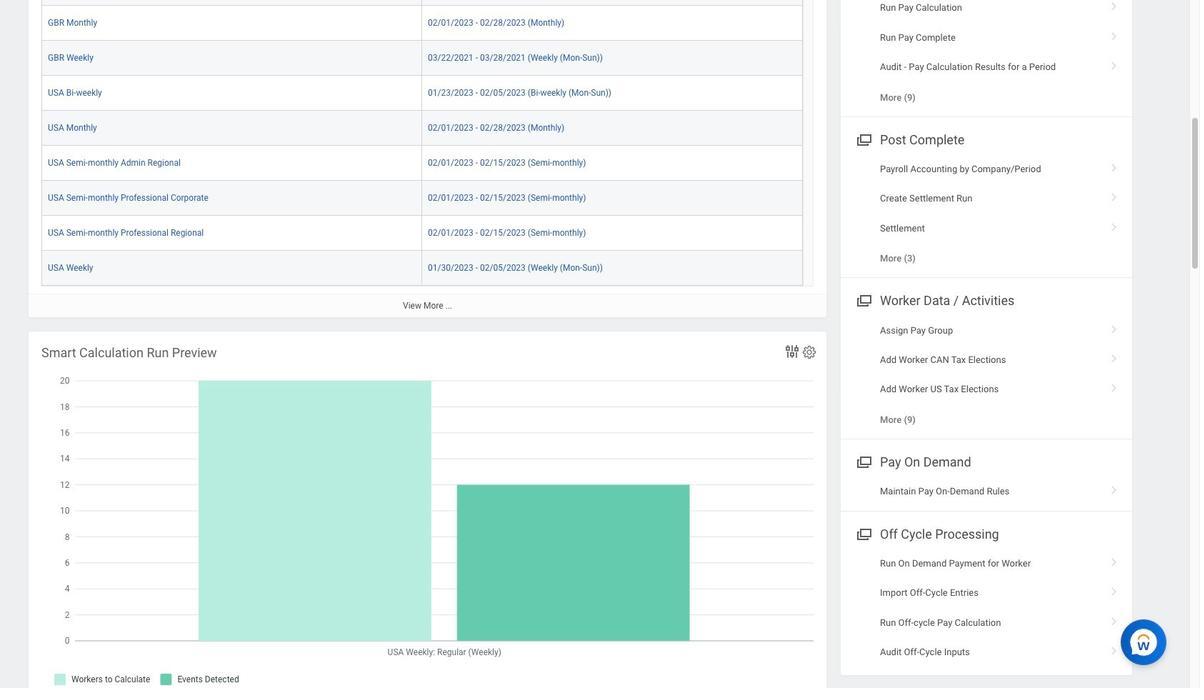 Task type: locate. For each thing, give the bounding box(es) containing it.
chevron right image for third list from the top of the page
[[1106, 379, 1124, 393]]

list
[[841, 0, 1133, 112], [841, 154, 1133, 273], [841, 316, 1133, 435], [841, 549, 1133, 667]]

2 row from the top
[[41, 6, 803, 41]]

4 row from the top
[[41, 76, 803, 111]]

2 menu group image from the top
[[854, 290, 873, 310]]

1 vertical spatial menu group image
[[854, 290, 873, 310]]

3 list from the top
[[841, 316, 1133, 435]]

regular payroll processing element
[[29, 0, 827, 317]]

1 cell from the left
[[41, 0, 422, 6]]

2 vertical spatial menu group image
[[854, 452, 873, 471]]

chevron right image for fourth list from the top
[[1106, 612, 1124, 626]]

4 chevron right image from the top
[[1106, 188, 1124, 203]]

cell
[[41, 0, 422, 6], [422, 0, 803, 6]]

3 row from the top
[[41, 41, 803, 76]]

2 chevron right image from the top
[[1106, 320, 1124, 334]]

0 vertical spatial menu group image
[[854, 129, 873, 149]]

1 list from the top
[[841, 0, 1133, 112]]

1 chevron right image from the top
[[1106, 57, 1124, 71]]

8 chevron right image from the top
[[1106, 583, 1124, 597]]

chevron right image
[[1106, 57, 1124, 71], [1106, 320, 1124, 334], [1106, 379, 1124, 393], [1106, 553, 1124, 567], [1106, 612, 1124, 626]]

9 chevron right image from the top
[[1106, 642, 1124, 656]]

chevron right image
[[1106, 0, 1124, 12], [1106, 27, 1124, 41], [1106, 159, 1124, 173], [1106, 188, 1124, 203], [1106, 218, 1124, 232], [1106, 349, 1124, 364], [1106, 481, 1124, 495], [1106, 583, 1124, 597], [1106, 642, 1124, 656]]

1 row from the top
[[41, 0, 803, 6]]

menu group image
[[854, 129, 873, 149], [854, 290, 873, 310], [854, 452, 873, 471]]

6 chevron right image from the top
[[1106, 349, 1124, 364]]

6 row from the top
[[41, 146, 803, 181]]

5 chevron right image from the top
[[1106, 612, 1124, 626]]

menu group image for third list from the bottom of the page
[[854, 129, 873, 149]]

3 menu group image from the top
[[854, 452, 873, 471]]

1 menu group image from the top
[[854, 129, 873, 149]]

3 chevron right image from the top
[[1106, 379, 1124, 393]]

smart calculation run preview element
[[29, 331, 827, 688]]

row
[[41, 0, 803, 6], [41, 6, 803, 41], [41, 41, 803, 76], [41, 76, 803, 111], [41, 111, 803, 146], [41, 146, 803, 181], [41, 181, 803, 216], [41, 216, 803, 251], [41, 251, 803, 286]]



Task type: vqa. For each thing, say whether or not it's contained in the screenshot.
3rd List from the bottom of the page
yes



Task type: describe. For each thing, give the bounding box(es) containing it.
2 chevron right image from the top
[[1106, 27, 1124, 41]]

7 row from the top
[[41, 181, 803, 216]]

7 chevron right image from the top
[[1106, 481, 1124, 495]]

4 chevron right image from the top
[[1106, 553, 1124, 567]]

configure smart calculation run preview image
[[802, 344, 818, 360]]

3 chevron right image from the top
[[1106, 159, 1124, 173]]

configure and view chart data image
[[784, 343, 801, 360]]

2 list from the top
[[841, 154, 1133, 273]]

9 row from the top
[[41, 251, 803, 286]]

chevron right image for 1st list from the top of the page
[[1106, 57, 1124, 71]]

5 row from the top
[[41, 111, 803, 146]]

2 cell from the left
[[422, 0, 803, 6]]

menu group image for third list from the top of the page
[[854, 290, 873, 310]]

1 chevron right image from the top
[[1106, 0, 1124, 12]]

4 list from the top
[[841, 549, 1133, 667]]

5 chevron right image from the top
[[1106, 218, 1124, 232]]

8 row from the top
[[41, 216, 803, 251]]

menu group image
[[854, 524, 873, 543]]



